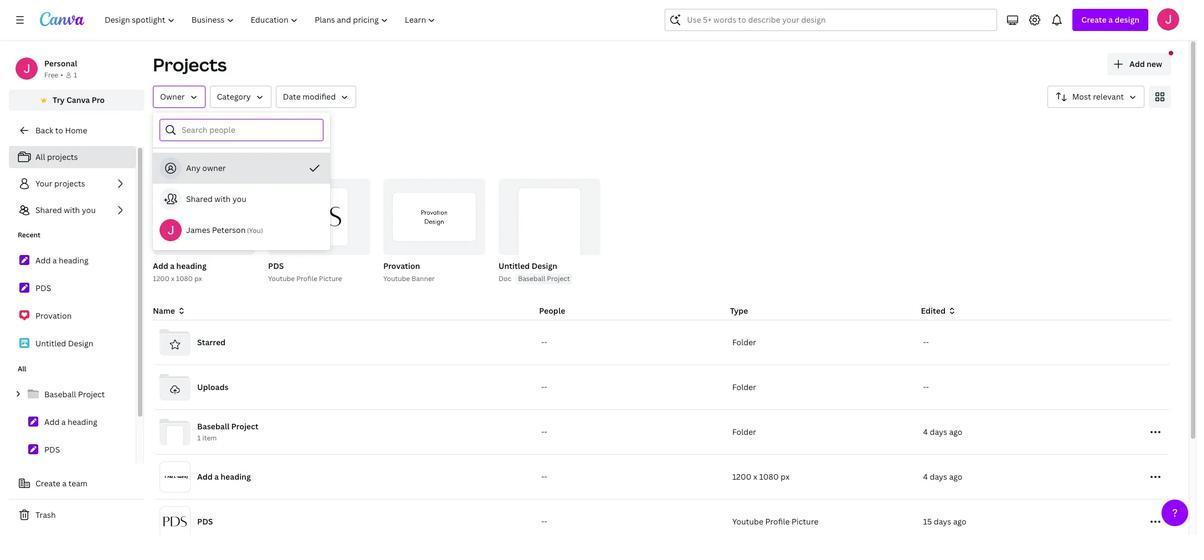 Task type: locate. For each thing, give the bounding box(es) containing it.
days
[[930, 427, 947, 438], [930, 472, 947, 482], [934, 517, 951, 527]]

0 horizontal spatial x
[[171, 274, 174, 284]]

youtube inside provation youtube banner
[[383, 274, 410, 284]]

1 horizontal spatial project
[[231, 422, 258, 432]]

0 horizontal spatial project
[[78, 389, 105, 400]]

4 days ago for folder
[[923, 427, 962, 438]]

canva
[[66, 95, 90, 105]]

pds link
[[9, 277, 136, 300], [9, 439, 136, 462]]

with down your projects link
[[64, 205, 80, 215]]

px down add a heading button
[[194, 274, 202, 284]]

0 vertical spatial shared with you
[[186, 194, 246, 204]]

0 horizontal spatial create
[[35, 479, 60, 489]]

pro
[[92, 95, 105, 105]]

back to home
[[35, 125, 87, 136]]

0 vertical spatial add a heading link
[[9, 249, 136, 273]]

date modified
[[283, 91, 336, 102]]

1 horizontal spatial design
[[532, 261, 557, 271]]

1 horizontal spatial create
[[1082, 14, 1107, 25]]

0 vertical spatial pds link
[[9, 277, 136, 300]]

2 horizontal spatial youtube
[[732, 517, 763, 527]]

0 horizontal spatial shared with you
[[35, 205, 96, 215]]

recent down shared with you link
[[18, 230, 40, 240]]

3 list from the top
[[9, 383, 136, 517]]

pds
[[268, 261, 284, 271], [35, 283, 51, 294], [44, 445, 60, 455], [197, 517, 213, 527]]

profile
[[296, 274, 317, 284], [765, 517, 790, 527]]

add a heading link down shared with you link
[[9, 249, 136, 273]]

list containing baseball project
[[9, 383, 136, 517]]

youtube profile picture
[[732, 517, 819, 527]]

1
[[74, 70, 77, 80], [197, 434, 201, 443]]

shared
[[186, 194, 213, 204], [35, 205, 62, 215]]

0 horizontal spatial px
[[194, 274, 202, 284]]

folders button
[[189, 117, 227, 138]]

2 vertical spatial folder
[[732, 427, 756, 438]]

-
[[541, 337, 544, 348], [544, 337, 547, 348], [923, 337, 926, 348], [926, 337, 929, 348], [541, 382, 544, 393], [544, 382, 547, 393], [923, 382, 926, 393], [926, 382, 929, 393], [541, 427, 544, 438], [544, 427, 547, 438], [541, 472, 544, 482], [544, 472, 547, 482], [541, 517, 544, 527], [544, 517, 547, 527]]

0 horizontal spatial provation
[[35, 311, 72, 321]]

ago for picture
[[953, 517, 967, 527]]

provation
[[383, 261, 420, 271], [35, 311, 72, 321]]

1 horizontal spatial picture
[[792, 517, 819, 527]]

provation for provation youtube banner
[[383, 261, 420, 271]]

you down any owner button
[[233, 194, 246, 204]]

1 vertical spatial x
[[753, 472, 757, 482]]

all
[[157, 122, 167, 132], [35, 152, 45, 162], [18, 365, 26, 374]]

1200 x 1080 px
[[732, 472, 789, 482]]

project
[[547, 274, 570, 284], [78, 389, 105, 400], [231, 422, 258, 432]]

try canva pro
[[53, 95, 105, 105]]

all inside button
[[157, 122, 167, 132]]

heading down baseball project 1 item
[[221, 472, 251, 482]]

1 vertical spatial untitled
[[35, 338, 66, 349]]

0 horizontal spatial untitled design
[[35, 338, 93, 349]]

2 horizontal spatial all
[[157, 122, 167, 132]]

youtube down the pds button
[[268, 274, 295, 284]]

modified
[[303, 91, 336, 102]]

design up the baseball project button on the left bottom
[[532, 261, 557, 271]]

15
[[923, 517, 932, 527]]

shared down your on the top of page
[[35, 205, 62, 215]]

)
[[261, 226, 263, 235]]

add new button
[[1107, 53, 1171, 75]]

0 vertical spatial 1080
[[176, 274, 193, 284]]

baseball down untitled design button
[[518, 274, 545, 284]]

baseball project down untitled design link
[[44, 389, 105, 400]]

create inside 'dropdown button'
[[1082, 14, 1107, 25]]

all inside 'link'
[[35, 152, 45, 162]]

provation inside provation youtube banner
[[383, 261, 420, 271]]

1 vertical spatial baseball
[[44, 389, 76, 400]]

add a heading down item
[[197, 472, 251, 482]]

add a heading button
[[153, 260, 206, 274]]

0 horizontal spatial 1
[[74, 70, 77, 80]]

1 horizontal spatial untitled
[[499, 261, 530, 271]]

0 vertical spatial baseball
[[518, 274, 545, 284]]

--
[[541, 337, 547, 348], [923, 337, 929, 348], [541, 382, 547, 393], [923, 382, 929, 393], [541, 427, 547, 438], [541, 472, 547, 482], [541, 517, 547, 527]]

untitled design up the baseball project button on the left bottom
[[499, 261, 557, 271]]

1 vertical spatial with
[[64, 205, 80, 215]]

1 inside baseball project 1 item
[[197, 434, 201, 443]]

0 vertical spatial create
[[1082, 14, 1107, 25]]

2 folder from the top
[[732, 382, 756, 393]]

you inside button
[[233, 194, 246, 204]]

1 horizontal spatial 1
[[197, 434, 201, 443]]

create
[[1082, 14, 1107, 25], [35, 479, 60, 489]]

2 horizontal spatial baseball
[[518, 274, 545, 284]]

shared with you down your projects
[[35, 205, 96, 215]]

add a heading down shared with you link
[[35, 255, 88, 266]]

personal
[[44, 58, 77, 69]]

a up name button
[[170, 261, 174, 271]]

youtube for pds
[[268, 274, 295, 284]]

projects down the back to home
[[47, 152, 78, 162]]

0 horizontal spatial 1200
[[153, 274, 169, 284]]

0 vertical spatial project
[[547, 274, 570, 284]]

heading
[[59, 255, 88, 266], [176, 261, 206, 271], [68, 417, 97, 428], [221, 472, 251, 482]]

1 vertical spatial 1
[[197, 434, 201, 443]]

picture
[[319, 274, 342, 284], [792, 517, 819, 527]]

1 4 from the top
[[923, 427, 928, 438]]

1080
[[176, 274, 193, 284], [759, 472, 779, 482]]

create a design button
[[1073, 9, 1148, 31]]

1 vertical spatial add a heading
[[44, 417, 97, 428]]

0 vertical spatial shared
[[186, 194, 213, 204]]

1 right •
[[74, 70, 77, 80]]

any owner button
[[153, 153, 330, 184]]

with up james peterson ( you )
[[214, 194, 231, 204]]

1 vertical spatial shared with you
[[35, 205, 96, 215]]

most relevant
[[1072, 91, 1124, 102]]

baseball project
[[518, 274, 570, 284], [44, 389, 105, 400]]

create left the design
[[1082, 14, 1107, 25]]

untitled
[[499, 261, 530, 271], [35, 338, 66, 349]]

1 horizontal spatial baseball
[[197, 422, 229, 432]]

0 vertical spatial baseball project
[[518, 274, 570, 284]]

recent down all button
[[153, 152, 199, 170]]

x down add a heading button
[[171, 274, 174, 284]]

1080 up youtube profile picture
[[759, 472, 779, 482]]

0 vertical spatial design
[[532, 261, 557, 271]]

0 horizontal spatial shared
[[35, 205, 62, 215]]

2 4 from the top
[[923, 472, 928, 482]]

youtube for provation
[[383, 274, 410, 284]]

1 4 days ago from the top
[[923, 427, 962, 438]]

free
[[44, 70, 58, 80]]

Search search field
[[687, 9, 975, 30]]

create a team button
[[9, 473, 144, 495]]

Sort by button
[[1047, 86, 1144, 108]]

with for shared with you button at the top of page
[[214, 194, 231, 204]]

you for shared with you link
[[82, 205, 96, 215]]

0 vertical spatial provation
[[383, 261, 420, 271]]

0 horizontal spatial youtube
[[268, 274, 295, 284]]

any owner
[[186, 163, 226, 173]]

0 vertical spatial folder
[[732, 337, 756, 348]]

heading down shared with you link
[[59, 255, 88, 266]]

add inside add new dropdown button
[[1130, 59, 1145, 69]]

1 vertical spatial provation
[[35, 311, 72, 321]]

untitled down the provation link at the left bottom of page
[[35, 338, 66, 349]]

0 vertical spatial untitled design
[[499, 261, 557, 271]]

1 horizontal spatial untitled design
[[499, 261, 557, 271]]

1200
[[153, 274, 169, 284], [732, 472, 752, 482]]

you for shared with you button at the top of page
[[233, 194, 246, 204]]

add a heading
[[35, 255, 88, 266], [44, 417, 97, 428], [197, 472, 251, 482]]

add a heading link down baseball project link
[[9, 411, 136, 434]]

1 folder from the top
[[732, 337, 756, 348]]

untitled up doc
[[499, 261, 530, 271]]

1 vertical spatial recent
[[18, 230, 40, 240]]

design down the provation link at the left bottom of page
[[68, 338, 93, 349]]

1 vertical spatial list
[[9, 249, 136, 356]]

2 vertical spatial baseball
[[197, 422, 229, 432]]

1 horizontal spatial shared
[[186, 194, 213, 204]]

untitled design
[[499, 261, 557, 271], [35, 338, 93, 349]]

list
[[9, 146, 136, 222], [9, 249, 136, 356], [9, 383, 136, 517]]

0 vertical spatial projects
[[47, 152, 78, 162]]

1 vertical spatial all
[[35, 152, 45, 162]]

back to home link
[[9, 120, 144, 142]]

you
[[233, 194, 246, 204], [82, 205, 96, 215]]

0 vertical spatial all
[[157, 122, 167, 132]]

add a heading down baseball project link
[[44, 417, 97, 428]]

shared up james
[[186, 194, 213, 204]]

projects
[[47, 152, 78, 162], [54, 178, 85, 189]]

1 vertical spatial untitled design
[[35, 338, 93, 349]]

youtube down 1200 x 1080 px
[[732, 517, 763, 527]]

baseball up item
[[197, 422, 229, 432]]

1 vertical spatial 4
[[923, 472, 928, 482]]

shared with you for shared with you button at the top of page
[[186, 194, 246, 204]]

Category button
[[210, 86, 271, 108]]

shared with you inside button
[[186, 194, 246, 204]]

free •
[[44, 70, 63, 80]]

provation up banner
[[383, 261, 420, 271]]

1 vertical spatial folder
[[732, 382, 756, 393]]

0 vertical spatial 4 days ago
[[923, 427, 962, 438]]

your projects
[[35, 178, 85, 189]]

2 horizontal spatial project
[[547, 274, 570, 284]]

0 horizontal spatial picture
[[319, 274, 342, 284]]

you down your projects link
[[82, 205, 96, 215]]

all button
[[153, 117, 172, 138]]

profile inside pds youtube profile picture
[[296, 274, 317, 284]]

list containing add a heading
[[9, 249, 136, 356]]

a down baseball project link
[[61, 417, 66, 428]]

create left team
[[35, 479, 60, 489]]

with
[[214, 194, 231, 204], [64, 205, 80, 215]]

name button
[[153, 305, 186, 317]]

2 vertical spatial days
[[934, 517, 951, 527]]

1 vertical spatial px
[[781, 472, 789, 482]]

project inside button
[[547, 274, 570, 284]]

edited button
[[921, 305, 1103, 317]]

1 horizontal spatial all
[[35, 152, 45, 162]]

0 horizontal spatial design
[[68, 338, 93, 349]]

x
[[171, 274, 174, 284], [753, 472, 757, 482]]

a left team
[[62, 479, 67, 489]]

projects inside 'link'
[[47, 152, 78, 162]]

1080 down add a heading button
[[176, 274, 193, 284]]

1 horizontal spatial baseball project
[[518, 274, 570, 284]]

2 4 days ago from the top
[[923, 472, 962, 482]]

1 vertical spatial ago
[[949, 472, 962, 482]]

heading down baseball project link
[[68, 417, 97, 428]]

baseball down untitled design link
[[44, 389, 76, 400]]

1 horizontal spatial 1200
[[732, 472, 752, 482]]

1200 inside the add a heading 1200 x 1080 px
[[153, 274, 169, 284]]

recent
[[153, 152, 199, 170], [18, 230, 40, 240]]

list box
[[153, 153, 330, 246]]

0 vertical spatial 1200
[[153, 274, 169, 284]]

add inside the add a heading 1200 x 1080 px
[[153, 261, 168, 271]]

a
[[1108, 14, 1113, 25], [53, 255, 57, 266], [170, 261, 174, 271], [61, 417, 66, 428], [214, 472, 219, 482], [62, 479, 67, 489]]

james peterson image
[[1157, 8, 1179, 30]]

2 vertical spatial project
[[231, 422, 258, 432]]

peterson
[[212, 225, 246, 235]]

1 left item
[[197, 434, 201, 443]]

with for shared with you link
[[64, 205, 80, 215]]

1 list from the top
[[9, 146, 136, 222]]

with inside button
[[214, 194, 231, 204]]

create inside button
[[35, 479, 60, 489]]

0 horizontal spatial all
[[18, 365, 26, 374]]

0 vertical spatial untitled
[[499, 261, 530, 271]]

provation up untitled design link
[[35, 311, 72, 321]]

1 vertical spatial add a heading link
[[9, 411, 136, 434]]

0 vertical spatial 4
[[923, 427, 928, 438]]

untitled design link
[[9, 332, 136, 356]]

youtube inside pds youtube profile picture
[[268, 274, 295, 284]]

a left the design
[[1108, 14, 1113, 25]]

pds link up team
[[9, 439, 136, 462]]

shared with you down owner
[[186, 194, 246, 204]]

shared inside button
[[186, 194, 213, 204]]

px inside the add a heading 1200 x 1080 px
[[194, 274, 202, 284]]

folder
[[732, 337, 756, 348], [732, 382, 756, 393], [732, 427, 756, 438]]

doc
[[499, 274, 511, 284]]

0 horizontal spatial recent
[[18, 230, 40, 240]]

projects right your on the top of page
[[54, 178, 85, 189]]

0 horizontal spatial baseball project
[[44, 389, 105, 400]]

days for picture
[[934, 517, 951, 527]]

1 vertical spatial projects
[[54, 178, 85, 189]]

youtube down provation button at the left of page
[[383, 274, 410, 284]]

x up youtube profile picture
[[753, 472, 757, 482]]

home
[[65, 125, 87, 136]]

1 horizontal spatial recent
[[153, 152, 199, 170]]

list box containing any owner
[[153, 153, 330, 246]]

2 list from the top
[[9, 249, 136, 356]]

projects for your projects
[[54, 178, 85, 189]]

None search field
[[665, 9, 997, 31]]

0 vertical spatial px
[[194, 274, 202, 284]]

james peterson ( you )
[[186, 225, 263, 235]]

shared with you option
[[153, 184, 330, 215]]

4 days ago
[[923, 427, 962, 438], [923, 472, 962, 482]]

0 vertical spatial list
[[9, 146, 136, 222]]

any
[[186, 163, 200, 173]]

1 pds link from the top
[[9, 277, 136, 300]]

0 vertical spatial x
[[171, 274, 174, 284]]

starred
[[197, 337, 226, 348]]

1 horizontal spatial shared with you
[[186, 194, 246, 204]]

0 vertical spatial profile
[[296, 274, 317, 284]]

shared with you
[[186, 194, 246, 204], [35, 205, 96, 215]]

1 horizontal spatial px
[[781, 472, 789, 482]]

top level navigation element
[[97, 9, 445, 31]]

baseball project down untitled design button
[[518, 274, 570, 284]]

1 vertical spatial days
[[930, 472, 947, 482]]

untitled design down the provation link at the left bottom of page
[[35, 338, 93, 349]]

0 horizontal spatial baseball
[[44, 389, 76, 400]]

pds link up the provation link at the left bottom of page
[[9, 277, 136, 300]]

1 vertical spatial 1200
[[732, 472, 752, 482]]

all for all button
[[157, 122, 167, 132]]

0 vertical spatial recent
[[153, 152, 199, 170]]

1 horizontal spatial provation
[[383, 261, 420, 271]]

folders
[[194, 122, 222, 132]]

1 vertical spatial design
[[68, 338, 93, 349]]

heading down james
[[176, 261, 206, 271]]

1 vertical spatial create
[[35, 479, 60, 489]]

0 vertical spatial 1
[[74, 70, 77, 80]]

folder for starred
[[732, 337, 756, 348]]

0 horizontal spatial with
[[64, 205, 80, 215]]

px up youtube profile picture
[[781, 472, 789, 482]]

2 vertical spatial ago
[[953, 517, 967, 527]]

1 vertical spatial picture
[[792, 517, 819, 527]]

picture inside pds youtube profile picture
[[319, 274, 342, 284]]

projects
[[153, 53, 227, 76]]

1 vertical spatial you
[[82, 205, 96, 215]]



Task type: describe. For each thing, give the bounding box(es) containing it.
you
[[249, 226, 261, 235]]

baseball inside list
[[44, 389, 76, 400]]

a inside 'dropdown button'
[[1108, 14, 1113, 25]]

1 horizontal spatial x
[[753, 472, 757, 482]]

pds inside pds youtube profile picture
[[268, 261, 284, 271]]

shared with you button
[[153, 184, 330, 215]]

1 add a heading link from the top
[[9, 249, 136, 273]]

shared for shared with you button at the top of page
[[186, 194, 213, 204]]

Search people search field
[[182, 120, 316, 141]]

15 days ago
[[923, 517, 967, 527]]

a down shared with you link
[[53, 255, 57, 266]]

heading inside the add a heading 1200 x 1080 px
[[176, 261, 206, 271]]

baseball project button
[[516, 274, 572, 285]]

x inside the add a heading 1200 x 1080 px
[[171, 274, 174, 284]]

james peterson option
[[153, 215, 330, 246]]

1080 inside the add a heading 1200 x 1080 px
[[176, 274, 193, 284]]

design inside button
[[532, 261, 557, 271]]

provation button
[[383, 260, 420, 274]]

0 vertical spatial add a heading
[[35, 255, 88, 266]]

0 vertical spatial ago
[[949, 427, 962, 438]]

people
[[539, 306, 565, 316]]

all for all projects
[[35, 152, 45, 162]]

try canva pro button
[[9, 90, 144, 111]]

a down item
[[214, 472, 219, 482]]

2 add a heading link from the top
[[9, 411, 136, 434]]

pds button
[[268, 260, 284, 274]]

add new
[[1130, 59, 1162, 69]]

new
[[1147, 59, 1162, 69]]

baseball inside baseball project 1 item
[[197, 422, 229, 432]]

create a design
[[1082, 14, 1139, 25]]

1 vertical spatial project
[[78, 389, 105, 400]]

trash link
[[9, 505, 144, 527]]

trash
[[35, 510, 56, 521]]

create for create a team
[[35, 479, 60, 489]]

Owner button
[[153, 86, 205, 108]]

edited
[[921, 306, 946, 316]]

back
[[35, 125, 53, 136]]

owner
[[202, 163, 226, 173]]

shared for shared with you link
[[35, 205, 62, 215]]

most
[[1072, 91, 1091, 102]]

any owner option
[[153, 153, 330, 184]]

provation for provation
[[35, 311, 72, 321]]

shared with you link
[[9, 199, 136, 222]]

relevant
[[1093, 91, 1124, 102]]

design
[[1115, 14, 1139, 25]]

date
[[283, 91, 301, 102]]

folder for uploads
[[732, 382, 756, 393]]

1 horizontal spatial 1080
[[759, 472, 779, 482]]

untitled inside button
[[499, 261, 530, 271]]

•
[[61, 70, 63, 80]]

ago for 1080
[[949, 472, 962, 482]]

banner
[[412, 274, 435, 284]]

(
[[247, 226, 249, 235]]

uploads
[[197, 382, 228, 393]]

baseball project inside button
[[518, 274, 570, 284]]

untitled design button
[[499, 260, 557, 274]]

add a heading 1200 x 1080 px
[[153, 261, 206, 284]]

pds youtube profile picture
[[268, 261, 342, 284]]

type
[[730, 306, 748, 316]]

try
[[53, 95, 65, 105]]

a inside the add a heading 1200 x 1080 px
[[170, 261, 174, 271]]

name
[[153, 306, 175, 316]]

shared with you for shared with you link
[[35, 205, 96, 215]]

1 vertical spatial baseball project
[[44, 389, 105, 400]]

4 for 1200 x 1080 px
[[923, 472, 928, 482]]

team
[[68, 479, 87, 489]]

4 days ago for 1200 x 1080 px
[[923, 472, 962, 482]]

a inside button
[[62, 479, 67, 489]]

4 for folder
[[923, 427, 928, 438]]

baseball inside button
[[518, 274, 545, 284]]

provation link
[[9, 305, 136, 328]]

projects for all projects
[[47, 152, 78, 162]]

owner
[[160, 91, 185, 102]]

list containing all projects
[[9, 146, 136, 222]]

your projects link
[[9, 173, 136, 195]]

1 horizontal spatial profile
[[765, 517, 790, 527]]

project inside baseball project 1 item
[[231, 422, 258, 432]]

your
[[35, 178, 52, 189]]

to
[[55, 125, 63, 136]]

2 pds link from the top
[[9, 439, 136, 462]]

all projects link
[[9, 146, 136, 168]]

2 vertical spatial add a heading
[[197, 472, 251, 482]]

baseball project link
[[9, 383, 136, 407]]

category
[[217, 91, 251, 102]]

create a team
[[35, 479, 87, 489]]

0 vertical spatial days
[[930, 427, 947, 438]]

3 folder from the top
[[732, 427, 756, 438]]

james
[[186, 225, 210, 235]]

all projects
[[35, 152, 78, 162]]

baseball project 1 item
[[197, 422, 258, 443]]

days for 1080
[[930, 472, 947, 482]]

create for create a design
[[1082, 14, 1107, 25]]

0 horizontal spatial untitled
[[35, 338, 66, 349]]

provation youtube banner
[[383, 261, 435, 284]]

Date modified button
[[276, 86, 356, 108]]

item
[[202, 434, 217, 443]]



Task type: vqa. For each thing, say whether or not it's contained in the screenshot.
Terms
no



